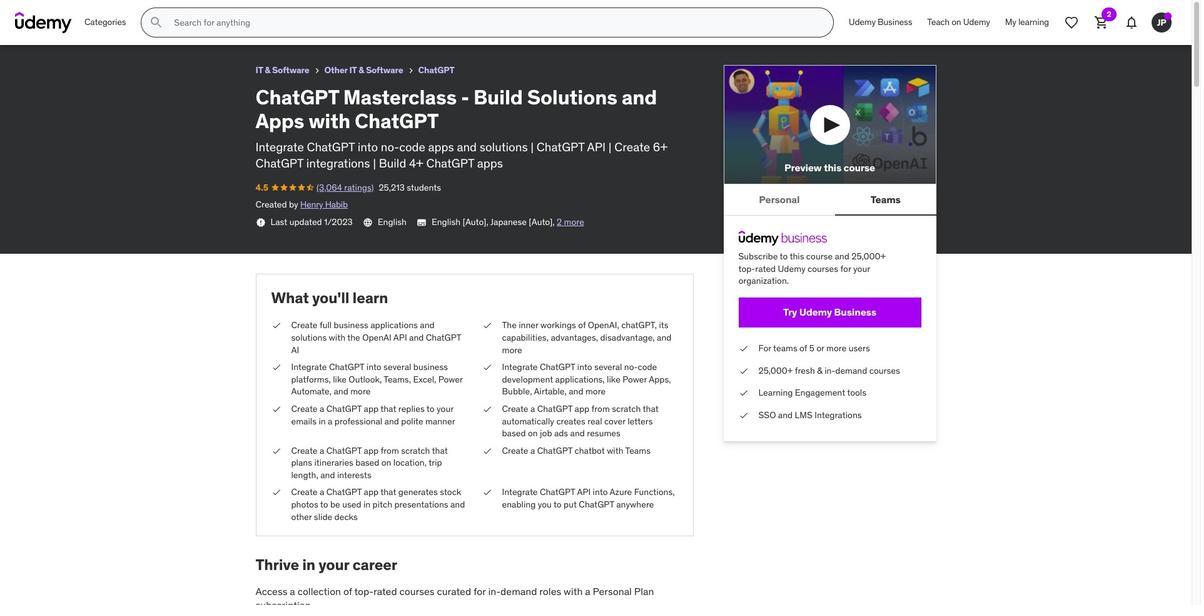 Task type: locate. For each thing, give the bounding box(es) containing it.
in-
[[825, 365, 836, 377], [489, 586, 501, 598]]

xsmall image for integrate chatgpt into several business platforms, like outlook, teams, excel, power automate, and more
[[271, 362, 281, 374]]

0 horizontal spatial scratch
[[401, 445, 430, 457]]

0 horizontal spatial masterclass
[[54, 6, 112, 18]]

demand up the tools
[[836, 365, 868, 377]]

1 vertical spatial in-
[[489, 586, 501, 598]]

notifications image
[[1125, 15, 1140, 30]]

1 vertical spatial business
[[835, 306, 877, 319]]

more down capabilities,
[[502, 345, 523, 356]]

1 horizontal spatial business
[[878, 16, 913, 28]]

rated
[[374, 586, 397, 598]]

business up the the
[[334, 320, 369, 331]]

1 horizontal spatial several
[[595, 362, 622, 373]]

0 horizontal spatial in-
[[489, 586, 501, 598]]

xsmall image left automatically
[[482, 404, 492, 416]]

0 vertical spatial in-
[[825, 365, 836, 377]]

code
[[399, 139, 426, 154], [638, 362, 657, 373]]

of
[[579, 320, 586, 331], [800, 343, 808, 354], [344, 586, 352, 598]]

last updated 1/2023
[[271, 217, 353, 228]]

chatgpt inside create a chatgpt app from scratch that plans itineraries based on location, trip length, and interests
[[327, 445, 362, 457]]

Search for anything text field
[[172, 12, 819, 33]]

(3,064 up the henry habib link
[[317, 182, 342, 193]]

a for create a chatgpt chatbot with teams
[[531, 445, 535, 457]]

you have alerts image
[[1165, 13, 1172, 20]]

0 vertical spatial personal
[[759, 193, 800, 206]]

build for chatgpt masterclass - build solutions and apps with chatgpt
[[120, 6, 145, 18]]

6+
[[653, 139, 668, 154]]

0 horizontal spatial -
[[114, 6, 118, 18]]

1 horizontal spatial solutions
[[480, 139, 528, 154]]

integrate for integrate chatgpt api into azure functions, enabling you to put chatgpt anywhere
[[502, 487, 538, 499]]

length,
[[291, 470, 318, 481]]

0 vertical spatial -
[[114, 6, 118, 18]]

2 horizontal spatial your
[[854, 263, 871, 275]]

more inside the integrate chatgpt into several no-code development applications, like power apps, bubble, airtable, and more
[[586, 386, 606, 398]]

1 vertical spatial from
[[381, 445, 399, 457]]

xsmall image left the learning
[[739, 388, 749, 400]]

scratch inside create a chatgpt app from scratch that plans itineraries based on location, trip length, and interests
[[401, 445, 430, 457]]

a
[[320, 404, 324, 415], [531, 404, 535, 415], [328, 416, 333, 427], [320, 445, 324, 457], [531, 445, 535, 457], [320, 487, 324, 499], [290, 586, 295, 598], [585, 586, 591, 598]]

0 horizontal spatial code
[[399, 139, 426, 154]]

app up the professional
[[364, 404, 379, 415]]

on right teach
[[952, 16, 962, 28]]

0 horizontal spatial 2
[[557, 217, 562, 228]]

it
[[256, 64, 263, 76], [350, 64, 357, 76]]

from inside the create a chatgpt app from scratch that automatically creates real cover letters based on job ads and resumes
[[592, 404, 610, 415]]

your up try udemy business
[[854, 263, 871, 275]]

1 vertical spatial business
[[414, 362, 448, 373]]

0 vertical spatial 25,000+
[[852, 251, 886, 262]]

other
[[291, 512, 312, 523]]

0 vertical spatial apps
[[428, 139, 454, 154]]

app inside create a chatgpt app that generates stock photos to be used in pitch presentations and other slide decks
[[364, 487, 379, 499]]

create down bubble,
[[502, 404, 529, 415]]

english right closed captions icon
[[432, 217, 461, 228]]

a for access a collection of top-rated courses curated for in-demand roles with a personal plan subscription.
[[290, 586, 295, 598]]

2 several from the left
[[595, 362, 622, 373]]

1 english from the left
[[378, 217, 407, 228]]

apps,
[[649, 374, 671, 385]]

a up "itineraries"
[[320, 445, 324, 457]]

0 horizontal spatial solutions
[[291, 332, 327, 344]]

lms
[[795, 410, 813, 421]]

into up the 'outlook,'
[[367, 362, 382, 373]]

2 vertical spatial on
[[382, 458, 392, 469]]

create a chatgpt app that generates stock photos to be used in pitch presentations and other slide decks
[[291, 487, 465, 523]]

apps for chatgpt masterclass - build solutions and apps with chatgpt integrate chatgpt into no-code apps and solutions | chatgpt api | create 6+ chatgpt integrations | build 4+ chatgpt apps
[[256, 108, 304, 134]]

on left location,
[[382, 458, 392, 469]]

1 vertical spatial on
[[528, 428, 538, 439]]

app for on
[[364, 445, 379, 457]]

your inside 'subscribe to this course and 25,000+ top‑rated udemy courses for your organization.'
[[854, 263, 871, 275]]

1 vertical spatial ratings)
[[344, 182, 374, 193]]

integrate for integrate chatgpt into several no-code development applications, like power apps, bubble, airtable, and more
[[502, 362, 538, 373]]

and inside create a chatgpt app that replies to your emails in a professional and polite manner
[[385, 416, 399, 427]]

1 horizontal spatial 2
[[1108, 9, 1112, 19]]

create for create full business applications and solutions with the openai api and chatgpt ai
[[291, 320, 318, 331]]

sso and lms integrations
[[759, 410, 862, 421]]

scratch inside the create a chatgpt app from scratch that automatically creates real cover letters based on job ads and resumes
[[612, 404, 641, 415]]

1 vertical spatial 25,213 students
[[379, 182, 441, 193]]

25,213 students down 4+
[[379, 182, 441, 193]]

into left azure
[[593, 487, 608, 499]]

create inside create a chatgpt app that generates stock photos to be used in pitch presentations and other slide decks
[[291, 487, 318, 499]]

apps inside chatgpt masterclass - build solutions and apps with chatgpt integrate chatgpt into no-code apps and solutions | chatgpt api | create 6+ chatgpt integrations | build 4+ chatgpt apps
[[256, 108, 304, 134]]

xsmall image left other
[[312, 66, 322, 76]]

of left 5
[[800, 343, 808, 354]]

of inside access a collection of top-rated courses curated for in-demand roles with a personal plan subscription.
[[344, 586, 352, 598]]

1 horizontal spatial from
[[592, 404, 610, 415]]

this inside button
[[824, 162, 842, 174]]

this down udemy business image
[[790, 251, 805, 262]]

0 vertical spatial from
[[592, 404, 610, 415]]

to left "put"
[[554, 500, 562, 511]]

1 horizontal spatial &
[[359, 64, 364, 76]]

on inside create a chatgpt app from scratch that plans itineraries based on location, trip length, and interests
[[382, 458, 392, 469]]

teams,
[[384, 374, 411, 385]]

create up emails
[[291, 404, 318, 415]]

a up slide
[[320, 487, 324, 499]]

based up the 'interests'
[[356, 458, 380, 469]]

ads
[[555, 428, 568, 439]]

courses right rated
[[400, 586, 435, 598]]

from inside create a chatgpt app from scratch that plans itineraries based on location, trip length, and interests
[[381, 445, 399, 457]]

2 horizontal spatial of
[[800, 343, 808, 354]]

app up pitch
[[364, 487, 379, 499]]

xsmall image for create a chatgpt app that replies to your emails in a professional and polite manner
[[271, 404, 281, 416]]

that left replies at the bottom left of the page
[[381, 404, 397, 415]]

app inside the create a chatgpt app from scratch that automatically creates real cover letters based on job ads and resumes
[[575, 404, 590, 415]]

0 vertical spatial masterclass
[[54, 6, 112, 18]]

on left job
[[528, 428, 538, 439]]

0 vertical spatial for
[[841, 263, 852, 275]]

put
[[564, 500, 577, 511]]

0 horizontal spatial demand
[[501, 586, 537, 598]]

english right the course language icon
[[378, 217, 407, 228]]

xsmall image for last updated 1/2023
[[256, 218, 266, 228]]

of left top-
[[344, 586, 352, 598]]

chatbot
[[575, 445, 605, 457]]

app
[[364, 404, 379, 415], [575, 404, 590, 415], [364, 445, 379, 457], [364, 487, 379, 499]]

with inside create full business applications and solutions with the openai api and chatgpt ai
[[329, 332, 346, 344]]

in right emails
[[319, 416, 326, 427]]

0 vertical spatial business
[[334, 320, 369, 331]]

from up location,
[[381, 445, 399, 457]]

xsmall image left 'the'
[[482, 320, 492, 332]]

with inside access a collection of top-rated courses curated for in-demand roles with a personal plan subscription.
[[564, 586, 583, 598]]

code inside chatgpt masterclass - build solutions and apps with chatgpt integrate chatgpt into no-code apps and solutions | chatgpt api | create 6+ chatgpt integrations | build 4+ chatgpt apps
[[399, 139, 426, 154]]

app for cover
[[575, 404, 590, 415]]

cover
[[605, 416, 626, 427]]

0 horizontal spatial apps
[[215, 6, 240, 18]]

scratch up cover
[[612, 404, 641, 415]]

a inside create a chatgpt app from scratch that plans itineraries based on location, trip length, and interests
[[320, 445, 324, 457]]

like inside integrate chatgpt into several business platforms, like outlook, teams, excel, power automate, and more
[[333, 374, 347, 385]]

learning
[[1019, 16, 1050, 28]]

xsmall image left enabling
[[482, 487, 492, 500]]

0 horizontal spatial students
[[128, 22, 162, 33]]

xsmall image for create a chatgpt chatbot with teams
[[482, 445, 492, 458]]

business left teach
[[878, 16, 913, 28]]

2 horizontal spatial build
[[474, 84, 523, 110]]

solutions for chatgpt masterclass - build solutions and apps with chatgpt integrate chatgpt into no-code apps and solutions | chatgpt api | create 6+ chatgpt integrations | build 4+ chatgpt apps
[[527, 84, 618, 110]]

xsmall image left the for
[[739, 343, 749, 355]]

1 horizontal spatial demand
[[836, 365, 868, 377]]

a up automatically
[[531, 404, 535, 415]]

courses down "users"
[[870, 365, 901, 377]]

0 vertical spatial (3,064
[[37, 22, 63, 33]]

1 vertical spatial demand
[[501, 586, 537, 598]]

xsmall image left the 'fresh'
[[739, 365, 749, 378]]

0 horizontal spatial business
[[334, 320, 369, 331]]

business inside create full business applications and solutions with the openai api and chatgpt ai
[[334, 320, 369, 331]]

app inside create a chatgpt app that replies to your emails in a professional and polite manner
[[364, 404, 379, 415]]

professional
[[335, 416, 383, 427]]

presentations
[[395, 500, 449, 511]]

in- inside access a collection of top-rated courses curated for in-demand roles with a personal plan subscription.
[[489, 586, 501, 598]]

2 like from the left
[[607, 374, 621, 385]]

to inside 'subscribe to this course and 25,000+ top‑rated udemy courses for your organization.'
[[780, 251, 788, 262]]

-
[[114, 6, 118, 18], [461, 84, 469, 110]]

0 horizontal spatial from
[[381, 445, 399, 457]]

teams inside button
[[871, 193, 901, 206]]

software left other
[[272, 64, 310, 76]]

business up "users"
[[835, 306, 877, 319]]

app inside create a chatgpt app from scratch that plans itineraries based on location, trip length, and interests
[[364, 445, 379, 457]]

2 vertical spatial courses
[[400, 586, 435, 598]]

1 several from the left
[[384, 362, 412, 373]]

& for other it & software
[[359, 64, 364, 76]]

0 horizontal spatial courses
[[400, 586, 435, 598]]

this inside 'subscribe to this course and 25,000+ top‑rated udemy courses for your organization.'
[[790, 251, 805, 262]]

anywhere
[[617, 500, 654, 511]]

integrate up enabling
[[502, 487, 538, 499]]

udemy
[[849, 16, 876, 28], [964, 16, 991, 28], [778, 263, 806, 275], [800, 306, 833, 319]]

1 horizontal spatial |
[[531, 139, 534, 154]]

create inside create full business applications and solutions with the openai api and chatgpt ai
[[291, 320, 318, 331]]

integrate inside integrate chatgpt into several business platforms, like outlook, teams, excel, power automate, and more
[[291, 362, 327, 373]]

xsmall image for learning engagement tools
[[739, 388, 749, 400]]

that
[[381, 404, 397, 415], [643, 404, 659, 415], [432, 445, 448, 457], [381, 487, 397, 499]]

that up pitch
[[381, 487, 397, 499]]

25,213 students down chatgpt masterclass - build solutions and apps with chatgpt
[[99, 22, 162, 33]]

0 horizontal spatial software
[[272, 64, 310, 76]]

to inside create a chatgpt app that replies to your emails in a professional and polite manner
[[427, 404, 435, 415]]

1 vertical spatial personal
[[593, 586, 632, 598]]

students down 4+
[[407, 182, 441, 193]]

1 horizontal spatial your
[[437, 404, 454, 415]]

0 vertical spatial code
[[399, 139, 426, 154]]

xsmall image
[[312, 66, 322, 76], [406, 66, 416, 76], [256, 218, 266, 228], [739, 343, 749, 355], [739, 410, 749, 422], [271, 445, 281, 458], [271, 487, 281, 500], [482, 487, 492, 500]]

create for create a chatgpt chatbot with teams
[[502, 445, 529, 457]]

1 horizontal spatial apps
[[477, 156, 503, 171]]

&
[[265, 64, 270, 76], [359, 64, 364, 76], [818, 365, 823, 377]]

build for chatgpt masterclass - build solutions and apps with chatgpt integrate chatgpt into no-code apps and solutions | chatgpt api | create 6+ chatgpt integrations | build 4+ chatgpt apps
[[474, 84, 523, 110]]

a inside create a chatgpt app that generates stock photos to be used in pitch presentations and other slide decks
[[320, 487, 324, 499]]

xsmall image left photos
[[271, 487, 281, 500]]

1 horizontal spatial courses
[[808, 263, 839, 275]]

habib
[[325, 199, 348, 211]]

other
[[325, 64, 348, 76]]

integrate inside integrate chatgpt api into azure functions, enabling you to put chatgpt anywhere
[[502, 487, 538, 499]]

like right applications,
[[607, 374, 621, 385]]

like
[[333, 374, 347, 385], [607, 374, 621, 385]]

0 horizontal spatial on
[[382, 458, 392, 469]]

25,000+ up the learning
[[759, 365, 793, 377]]

integrate up "development"
[[502, 362, 538, 373]]

chatgpt link
[[418, 63, 455, 78]]

a for create a chatgpt app that generates stock photos to be used in pitch presentations and other slide decks
[[320, 487, 324, 499]]

0 horizontal spatial of
[[344, 586, 352, 598]]

students down chatgpt masterclass - build solutions and apps with chatgpt
[[128, 22, 162, 33]]

create for create a chatgpt app from scratch that plans itineraries based on location, trip length, and interests
[[291, 445, 318, 457]]

demand
[[836, 365, 868, 377], [501, 586, 537, 598]]

a down automate,
[[320, 404, 324, 415]]

personal button
[[724, 185, 836, 215]]

of up advantages,
[[579, 320, 586, 331]]

polite
[[401, 416, 424, 427]]

1 horizontal spatial like
[[607, 374, 621, 385]]

apps
[[428, 139, 454, 154], [477, 156, 503, 171]]

of inside the inner workings of openai, chatgpt, its capabilities, advantages, disadvantage, and more
[[579, 320, 586, 331]]

categories
[[85, 16, 126, 28]]

1 horizontal spatial based
[[502, 428, 526, 439]]

0 horizontal spatial teams
[[626, 445, 651, 457]]

several inside integrate chatgpt into several business platforms, like outlook, teams, excel, power automate, and more
[[384, 362, 412, 373]]

1 like from the left
[[333, 374, 347, 385]]

create a chatgpt app from scratch that plans itineraries based on location, trip length, and interests
[[291, 445, 448, 481]]

the
[[502, 320, 517, 331]]

of for access a collection of top-rated courses curated for in-demand roles with a personal plan subscription.
[[344, 586, 352, 598]]

2 power from the left
[[623, 374, 647, 385]]

in up collection
[[302, 556, 316, 575]]

courses inside 'subscribe to this course and 25,000+ top‑rated udemy courses for your organization.'
[[808, 263, 839, 275]]

manner
[[426, 416, 456, 427]]

xsmall image left the plans
[[271, 445, 281, 458]]

from up real
[[592, 404, 610, 415]]

0 horizontal spatial 25,213
[[99, 22, 125, 33]]

advantages,
[[551, 332, 598, 344]]

several up applications,
[[595, 362, 622, 373]]

other it & software
[[325, 64, 403, 76]]

0 horizontal spatial several
[[384, 362, 412, 373]]

build
[[120, 6, 145, 18], [474, 84, 523, 110], [379, 156, 406, 171]]

in- up engagement
[[825, 365, 836, 377]]

1 vertical spatial (3,064 ratings)
[[317, 182, 374, 193]]

inner
[[519, 320, 539, 331]]

business up excel,
[[414, 362, 448, 373]]

to inside integrate chatgpt api into azure functions, enabling you to put chatgpt anywhere
[[554, 500, 562, 511]]

create inside chatgpt masterclass - build solutions and apps with chatgpt integrate chatgpt into no-code apps and solutions | chatgpt api | create 6+ chatgpt integrations | build 4+ chatgpt apps
[[615, 139, 651, 154]]

(3,064
[[37, 22, 63, 33], [317, 182, 342, 193]]

into up integrations
[[358, 139, 378, 154]]

code up apps,
[[638, 362, 657, 373]]

1 horizontal spatial it
[[350, 64, 357, 76]]

0 horizontal spatial like
[[333, 374, 347, 385]]

0 horizontal spatial 25,213 students
[[99, 22, 162, 33]]

based inside the create a chatgpt app from scratch that automatically creates real cover letters based on job ads and resumes
[[502, 428, 526, 439]]

0 horizontal spatial (3,064 ratings)
[[37, 22, 94, 33]]

solutions inside chatgpt masterclass - build solutions and apps with chatgpt integrate chatgpt into no-code apps and solutions | chatgpt api | create 6+ chatgpt integrations | build 4+ chatgpt apps
[[527, 84, 618, 110]]

roles
[[540, 586, 562, 598]]

personal left plan
[[593, 586, 632, 598]]

and inside the create a chatgpt app from scratch that automatically creates real cover letters based on job ads and resumes
[[571, 428, 585, 439]]

2 left notifications icon
[[1108, 9, 1112, 19]]

this right the preview
[[824, 162, 842, 174]]

1 horizontal spatial personal
[[759, 193, 800, 206]]

more inside the inner workings of openai, chatgpt, its capabilities, advantages, disadvantage, and more
[[502, 345, 523, 356]]

more
[[564, 217, 585, 228], [827, 343, 847, 354], [502, 345, 523, 356], [351, 386, 371, 398], [586, 386, 606, 398]]

0 vertical spatial no-
[[381, 139, 399, 154]]

teach on udemy
[[928, 16, 991, 28]]

app up creates at the bottom of the page
[[575, 404, 590, 415]]

power left apps,
[[623, 374, 647, 385]]

henry habib link
[[301, 199, 348, 211]]

create up the plans
[[291, 445, 318, 457]]

from for cover
[[592, 404, 610, 415]]

1 horizontal spatial 25,213 students
[[379, 182, 441, 193]]

0 vertical spatial apps
[[215, 6, 240, 18]]

api inside chatgpt masterclass - build solutions and apps with chatgpt integrate chatgpt into no-code apps and solutions | chatgpt api | create 6+ chatgpt integrations | build 4+ chatgpt apps
[[588, 139, 606, 154]]

of for the inner workings of openai, chatgpt, its capabilities, advantages, disadvantage, and more
[[579, 320, 586, 331]]

2 link
[[1087, 8, 1117, 38]]

xsmall image for 25,000+ fresh & in-demand courses
[[739, 365, 749, 378]]

xsmall image
[[271, 320, 281, 332], [482, 320, 492, 332], [271, 362, 281, 374], [482, 362, 492, 374], [739, 365, 749, 378], [739, 388, 749, 400], [271, 404, 281, 416], [482, 404, 492, 416], [482, 445, 492, 458]]

power right excel,
[[439, 374, 463, 385]]

and inside create a chatgpt app from scratch that plans itineraries based on location, trip length, and interests
[[321, 470, 335, 481]]

1 power from the left
[[439, 374, 463, 385]]

0 horizontal spatial ratings)
[[65, 22, 94, 33]]

0 horizontal spatial 25,000+
[[759, 365, 793, 377]]

2 more button
[[557, 217, 585, 229]]

masterclass inside chatgpt masterclass - build solutions and apps with chatgpt integrate chatgpt into no-code apps and solutions | chatgpt api | create 6+ chatgpt integrations | build 4+ chatgpt apps
[[344, 84, 457, 110]]

xsmall image left platforms, on the left bottom of page
[[271, 362, 281, 374]]

itineraries
[[314, 458, 354, 469]]

create inside the create a chatgpt app from scratch that automatically creates real cover letters based on job ads and resumes
[[502, 404, 529, 415]]

0 vertical spatial api
[[588, 139, 606, 154]]

more right or
[[827, 343, 847, 354]]

teams
[[774, 343, 798, 354]]

courses inside access a collection of top-rated courses curated for in-demand roles with a personal plan subscription.
[[400, 586, 435, 598]]

with
[[242, 6, 263, 18], [309, 108, 351, 134], [329, 332, 346, 344], [607, 445, 624, 457], [564, 586, 583, 598]]

course
[[844, 162, 876, 174], [807, 251, 833, 262]]

into inside chatgpt masterclass - build solutions and apps with chatgpt integrate chatgpt into no-code apps and solutions | chatgpt api | create 6+ chatgpt integrations | build 4+ chatgpt apps
[[358, 139, 378, 154]]

integrate up platforms, on the left bottom of page
[[291, 362, 327, 373]]

several inside the integrate chatgpt into several no-code development applications, like power apps, bubble, airtable, and more
[[595, 362, 622, 373]]

to inside create a chatgpt app that generates stock photos to be used in pitch presentations and other slide decks
[[320, 500, 328, 511]]

plan
[[635, 586, 654, 598]]

development
[[502, 374, 553, 385]]

tab list
[[724, 185, 937, 216]]

- for chatgpt masterclass - build solutions and apps with chatgpt
[[114, 6, 118, 18]]

udemy inside 'subscribe to this course and 25,000+ top‑rated udemy courses for your organization.'
[[778, 263, 806, 275]]

1 horizontal spatial 4.5
[[256, 182, 268, 193]]

chatgpt inside the create a chatgpt app from scratch that automatically creates real cover letters based on job ads and resumes
[[537, 404, 573, 415]]

2 vertical spatial in
[[302, 556, 316, 575]]

0 horizontal spatial solutions
[[148, 6, 193, 18]]

xsmall image for integrate chatgpt api into azure functions, enabling you to put chatgpt anywhere
[[482, 487, 492, 500]]

0 horizontal spatial power
[[439, 374, 463, 385]]

1 horizontal spatial software
[[366, 64, 403, 76]]

and inside create a chatgpt app that generates stock photos to be used in pitch presentations and other slide decks
[[451, 500, 465, 511]]

for
[[841, 263, 852, 275], [474, 586, 486, 598]]

solutions inside chatgpt masterclass - build solutions and apps with chatgpt integrate chatgpt into no-code apps and solutions | chatgpt api | create 6+ chatgpt integrations | build 4+ chatgpt apps
[[480, 139, 528, 154]]

1 vertical spatial 25,000+
[[759, 365, 793, 377]]

create for create a chatgpt app from scratch that automatically creates real cover letters based on job ads and resumes
[[502, 404, 529, 415]]

1 horizontal spatial course
[[844, 162, 876, 174]]

2 vertical spatial build
[[379, 156, 406, 171]]

solutions inside create full business applications and solutions with the openai api and chatgpt ai
[[291, 332, 327, 344]]

that up letters
[[643, 404, 659, 415]]

integrate chatgpt into several no-code development applications, like power apps, bubble, airtable, and more
[[502, 362, 671, 398]]

xsmall image right the trip
[[482, 445, 492, 458]]

software right other
[[366, 64, 403, 76]]

that up the trip
[[432, 445, 448, 457]]

udemy image
[[15, 12, 72, 33]]

1 vertical spatial no-
[[625, 362, 638, 373]]

from
[[592, 404, 610, 415], [381, 445, 399, 457]]

1 vertical spatial masterclass
[[344, 84, 457, 110]]

preview this course button
[[724, 65, 937, 185]]

api inside integrate chatgpt api into azure functions, enabling you to put chatgpt anywhere
[[577, 487, 591, 499]]

chatgpt inside the integrate chatgpt into several no-code development applications, like power apps, bubble, airtable, and more
[[540, 362, 575, 373]]

demand inside access a collection of top-rated courses curated for in-demand roles with a personal plan subscription.
[[501, 586, 537, 598]]

1 horizontal spatial -
[[461, 84, 469, 110]]

app up the 'interests'
[[364, 445, 379, 457]]

create up photos
[[291, 487, 318, 499]]

25,000+ down teams button on the top of page
[[852, 251, 886, 262]]

like left the 'outlook,'
[[333, 374, 347, 385]]

create left full
[[291, 320, 318, 331]]

several up teams,
[[384, 362, 412, 373]]

ratings)
[[65, 22, 94, 33], [344, 182, 374, 193]]

a inside the create a chatgpt app from scratch that automatically creates real cover letters based on job ads and resumes
[[531, 404, 535, 415]]

xsmall image for integrate chatgpt into several no-code development applications, like power apps, bubble, airtable, and more
[[482, 362, 492, 374]]

1 horizontal spatial this
[[824, 162, 842, 174]]

based
[[502, 428, 526, 439], [356, 458, 380, 469]]

0 vertical spatial scratch
[[612, 404, 641, 415]]

to left be
[[320, 500, 328, 511]]

[auto], japanese
[[463, 217, 527, 228]]

your up collection
[[319, 556, 349, 575]]

into inside the integrate chatgpt into several no-code development applications, like power apps, bubble, airtable, and more
[[578, 362, 593, 373]]

a for create a chatgpt app from scratch that automatically creates real cover letters based on job ads and resumes
[[531, 404, 535, 415]]

more down the 'outlook,'
[[351, 386, 371, 398]]

1 vertical spatial code
[[638, 362, 657, 373]]

create inside create a chatgpt app that replies to your emails in a professional and polite manner
[[291, 404, 318, 415]]

personal up udemy business image
[[759, 193, 800, 206]]

integrate inside the integrate chatgpt into several no-code development applications, like power apps, bubble, airtable, and more
[[502, 362, 538, 373]]

personal inside button
[[759, 193, 800, 206]]

25,213 students
[[99, 22, 162, 33], [379, 182, 441, 193]]

try udemy business
[[784, 306, 877, 319]]

a for create a chatgpt app that replies to your emails in a professional and polite manner
[[320, 404, 324, 415]]

0 vertical spatial of
[[579, 320, 586, 331]]

disadvantage,
[[601, 332, 655, 344]]

1 vertical spatial solutions
[[291, 332, 327, 344]]

- inside chatgpt masterclass - build solutions and apps with chatgpt integrate chatgpt into no-code apps and solutions | chatgpt api | create 6+ chatgpt integrations | build 4+ chatgpt apps
[[461, 84, 469, 110]]

2 english from the left
[[432, 217, 461, 228]]

xsmall image left sso
[[739, 410, 749, 422]]

submit search image
[[149, 15, 164, 30]]

in right used
[[364, 500, 371, 511]]

in- right curated
[[489, 586, 501, 598]]

create inside create a chatgpt app from scratch that plans itineraries based on location, trip length, and interests
[[291, 445, 318, 457]]

1 horizontal spatial on
[[528, 428, 538, 439]]

top-
[[355, 586, 374, 598]]

scratch up location,
[[401, 445, 430, 457]]

courses up try udemy business
[[808, 263, 839, 275]]

more down applications,
[[586, 386, 606, 398]]

henry
[[301, 199, 323, 211]]

english for english
[[378, 217, 407, 228]]

for right curated
[[474, 586, 486, 598]]

what you'll learn
[[271, 288, 388, 308]]

0 horizontal spatial personal
[[593, 586, 632, 598]]

business inside integrate chatgpt into several business platforms, like outlook, teams, excel, power automate, and more
[[414, 362, 448, 373]]

xsmall image left emails
[[271, 404, 281, 416]]

your up "manner"
[[437, 404, 454, 415]]

integrate up created
[[256, 139, 304, 154]]

xsmall image left chatgpt link
[[406, 66, 416, 76]]

apps
[[215, 6, 240, 18], [256, 108, 304, 134]]

0 vertical spatial courses
[[808, 263, 839, 275]]

1 horizontal spatial english
[[432, 217, 461, 228]]

power inside integrate chatgpt into several business platforms, like outlook, teams, excel, power automate, and more
[[439, 374, 463, 385]]

closed captions image
[[417, 218, 427, 228]]

more inside integrate chatgpt into several business platforms, like outlook, teams, excel, power automate, and more
[[351, 386, 371, 398]]

into up applications,
[[578, 362, 593, 373]]

to down udemy business image
[[780, 251, 788, 262]]

wishlist image
[[1065, 15, 1080, 30]]

created
[[256, 199, 287, 211]]

xsmall image left last
[[256, 218, 266, 228]]



Task type: vqa. For each thing, say whether or not it's contained in the screenshot.
Build to the middle
yes



Task type: describe. For each thing, give the bounding box(es) containing it.
no- inside the integrate chatgpt into several no-code development applications, like power apps, bubble, airtable, and more
[[625, 362, 638, 373]]

0 horizontal spatial in
[[302, 556, 316, 575]]

personal inside access a collection of top-rated courses curated for in-demand roles with a personal plan subscription.
[[593, 586, 632, 598]]

xsmall image for create a chatgpt app from scratch that automatically creates real cover letters based on job ads and resumes
[[482, 404, 492, 416]]

scratch for location,
[[401, 445, 430, 457]]

its
[[659, 320, 669, 331]]

fresh
[[795, 365, 815, 377]]

preview
[[785, 162, 822, 174]]

top‑rated
[[739, 263, 776, 275]]

scratch for letters
[[612, 404, 641, 415]]

applications
[[371, 320, 418, 331]]

try udemy business link
[[739, 298, 922, 328]]

automate,
[[291, 386, 332, 398]]

power inside the integrate chatgpt into several no-code development applications, like power apps, bubble, airtable, and more
[[623, 374, 647, 385]]

chatgpt inside integrate chatgpt into several business platforms, like outlook, teams, excel, power automate, and more
[[329, 362, 365, 373]]

automatically
[[502, 416, 555, 427]]

masterclass for chatgpt masterclass - build solutions and apps with chatgpt
[[54, 6, 112, 18]]

0 horizontal spatial |
[[373, 156, 376, 171]]

access a collection of top-rated courses curated for in-demand roles with a personal plan subscription.
[[256, 586, 654, 606]]

0 horizontal spatial (3,064
[[37, 22, 63, 33]]

last
[[271, 217, 288, 228]]

2 software from the left
[[366, 64, 403, 76]]

2 horizontal spatial |
[[609, 139, 612, 154]]

outlook,
[[349, 374, 382, 385]]

it & software link
[[256, 63, 310, 78]]

other it & software link
[[325, 63, 403, 78]]

2 it from the left
[[350, 64, 357, 76]]

0 horizontal spatial your
[[319, 556, 349, 575]]

my learning link
[[998, 8, 1057, 38]]

xsmall image for sso and lms integrations
[[739, 410, 749, 422]]

into inside integrate chatgpt into several business platforms, like outlook, teams, excel, power automate, and more
[[367, 362, 382, 373]]

that inside create a chatgpt app that replies to your emails in a professional and polite manner
[[381, 404, 397, 415]]

- for chatgpt masterclass - build solutions and apps with chatgpt integrate chatgpt into no-code apps and solutions | chatgpt api | create 6+ chatgpt integrations | build 4+ chatgpt apps
[[461, 84, 469, 110]]

1 horizontal spatial ratings)
[[344, 182, 374, 193]]

course inside 'subscribe to this course and 25,000+ top‑rated udemy courses for your organization.'
[[807, 251, 833, 262]]

and inside 'subscribe to this course and 25,000+ top‑rated udemy courses for your organization.'
[[835, 251, 850, 262]]

0 vertical spatial (3,064 ratings)
[[37, 22, 94, 33]]

by
[[289, 199, 298, 211]]

create for create a chatgpt app that replies to your emails in a professional and polite manner
[[291, 404, 318, 415]]

you
[[538, 500, 552, 511]]

resumes
[[587, 428, 621, 439]]

a right "roles"
[[585, 586, 591, 598]]

0 vertical spatial on
[[952, 16, 962, 28]]

that inside create a chatgpt app from scratch that plans itineraries based on location, trip length, and interests
[[432, 445, 448, 457]]

& for 25,000+ fresh & in-demand courses
[[818, 365, 823, 377]]

create a chatgpt app from scratch that automatically creates real cover letters based on job ads and resumes
[[502, 404, 659, 439]]

bubble,
[[502, 386, 532, 398]]

interests
[[337, 470, 372, 481]]

functions,
[[634, 487, 675, 499]]

learning
[[759, 388, 793, 399]]

chatgpt inside create a chatgpt app that replies to your emails in a professional and polite manner
[[327, 404, 362, 415]]

subscribe to this course and 25,000+ top‑rated udemy courses for your organization.
[[739, 251, 886, 287]]

apps for chatgpt masterclass - build solutions and apps with chatgpt
[[215, 6, 240, 18]]

several for teams,
[[384, 362, 412, 373]]

no- inside chatgpt masterclass - build solutions and apps with chatgpt integrate chatgpt into no-code apps and solutions | chatgpt api | create 6+ chatgpt integrations | build 4+ chatgpt apps
[[381, 139, 399, 154]]

chatgpt inside create a chatgpt app that generates stock photos to be used in pitch presentations and other slide decks
[[327, 487, 362, 499]]

preview this course
[[785, 162, 876, 174]]

udemy business
[[849, 16, 913, 28]]

xsmall image for the inner workings of openai, chatgpt, its capabilities, advantages, disadvantage, and more
[[482, 320, 492, 332]]

thrive
[[256, 556, 299, 575]]

xsmall image for create full business applications and solutions with the openai api and chatgpt ai
[[271, 320, 281, 332]]

what
[[271, 288, 309, 308]]

1 vertical spatial of
[[800, 343, 808, 354]]

create a chatgpt app that replies to your emails in a professional and polite manner
[[291, 404, 456, 427]]

ai
[[291, 345, 299, 356]]

chatgpt masterclass - build solutions and apps with chatgpt integrate chatgpt into no-code apps and solutions | chatgpt api | create 6+ chatgpt integrations | build 4+ chatgpt apps
[[256, 84, 668, 171]]

5
[[810, 343, 815, 354]]

create full business applications and solutions with the openai api and chatgpt ai
[[291, 320, 461, 356]]

on inside the create a chatgpt app from scratch that automatically creates real cover letters based on job ads and resumes
[[528, 428, 538, 439]]

emails
[[291, 416, 317, 427]]

tab list containing personal
[[724, 185, 937, 216]]

0 vertical spatial demand
[[836, 365, 868, 377]]

that inside create a chatgpt app that generates stock photos to be used in pitch presentations and other slide decks
[[381, 487, 397, 499]]

0 horizontal spatial &
[[265, 64, 270, 76]]

capabilities,
[[502, 332, 549, 344]]

collection
[[298, 586, 341, 598]]

it & software
[[256, 64, 310, 76]]

into inside integrate chatgpt api into azure functions, enabling you to put chatgpt anywhere
[[593, 487, 608, 499]]

1 horizontal spatial in-
[[825, 365, 836, 377]]

in inside create a chatgpt app that generates stock photos to be used in pitch presentations and other slide decks
[[364, 500, 371, 511]]

openai
[[363, 332, 392, 344]]

1 horizontal spatial (3,064 ratings)
[[317, 182, 374, 193]]

xsmall image for for teams of 5 or more users
[[739, 343, 749, 355]]

1 horizontal spatial students
[[407, 182, 441, 193]]

create for create a chatgpt app that generates stock photos to be used in pitch presentations and other slide decks
[[291, 487, 318, 499]]

1 vertical spatial courses
[[870, 365, 901, 377]]

solutions for chatgpt masterclass - build solutions and apps with chatgpt
[[148, 6, 193, 18]]

and inside the integrate chatgpt into several no-code development applications, like power apps, bubble, airtable, and more
[[569, 386, 584, 398]]

organization.
[[739, 276, 789, 287]]

your inside create a chatgpt app that replies to your emails in a professional and polite manner
[[437, 404, 454, 415]]

0 vertical spatial 4.5
[[10, 22, 23, 33]]

0 vertical spatial ratings)
[[65, 22, 94, 33]]

try
[[784, 306, 798, 319]]

0 vertical spatial 25,213
[[99, 22, 125, 33]]

1 horizontal spatial build
[[379, 156, 406, 171]]

creates
[[557, 416, 586, 427]]

like inside the integrate chatgpt into several no-code development applications, like power apps, bubble, airtable, and more
[[607, 374, 621, 385]]

subscribe
[[739, 251, 778, 262]]

1 it from the left
[[256, 64, 263, 76]]

shopping cart with 2 items image
[[1095, 15, 1110, 30]]

for teams of 5 or more users
[[759, 343, 871, 354]]

created by henry habib
[[256, 199, 348, 211]]

with inside chatgpt masterclass - build solutions and apps with chatgpt integrate chatgpt into no-code apps and solutions | chatgpt api | create 6+ chatgpt integrations | build 4+ chatgpt apps
[[309, 108, 351, 134]]

for inside 'subscribe to this course and 25,000+ top‑rated udemy courses for your organization.'
[[841, 263, 852, 275]]

workings
[[541, 320, 576, 331]]

be
[[330, 500, 340, 511]]

1 vertical spatial 4.5
[[256, 182, 268, 193]]

a for create a chatgpt app from scratch that plans itineraries based on location, trip length, and interests
[[320, 445, 324, 457]]

from for on
[[381, 445, 399, 457]]

integrate inside chatgpt masterclass - build solutions and apps with chatgpt integrate chatgpt into no-code apps and solutions | chatgpt api | create 6+ chatgpt integrations | build 4+ chatgpt apps
[[256, 139, 304, 154]]

letters
[[628, 416, 653, 427]]

engagement
[[795, 388, 846, 399]]

or
[[817, 343, 825, 354]]

tools
[[848, 388, 867, 399]]

create a chatgpt chatbot with teams
[[502, 445, 651, 457]]

replies
[[399, 404, 425, 415]]

integrate chatgpt into several business platforms, like outlook, teams, excel, power automate, and more
[[291, 362, 463, 398]]

english for english [auto], japanese [auto] , 2 more
[[432, 217, 461, 228]]

1 horizontal spatial 25,213
[[379, 182, 405, 193]]

career
[[353, 556, 397, 575]]

api inside create full business applications and solutions with the openai api and chatgpt ai
[[394, 332, 407, 344]]

learn
[[353, 288, 388, 308]]

25,000+ inside 'subscribe to this course and 25,000+ top‑rated udemy courses for your organization.'
[[852, 251, 886, 262]]

1 horizontal spatial (3,064
[[317, 182, 342, 193]]

xsmall image for create a chatgpt app that generates stock photos to be used in pitch presentations and other slide decks
[[271, 487, 281, 500]]

jp
[[1158, 17, 1167, 28]]

udemy business image
[[739, 231, 827, 246]]

sso
[[759, 410, 776, 421]]

1 software from the left
[[272, 64, 310, 76]]

integrations
[[815, 410, 862, 421]]

in inside create a chatgpt app that replies to your emails in a professional and polite manner
[[319, 416, 326, 427]]

code inside the integrate chatgpt into several no-code development applications, like power apps, bubble, airtable, and more
[[638, 362, 657, 373]]

based inside create a chatgpt app from scratch that plans itineraries based on location, trip length, and interests
[[356, 458, 380, 469]]

0 horizontal spatial apps
[[428, 139, 454, 154]]

more right ,
[[564, 217, 585, 228]]

xsmall image for create a chatgpt app from scratch that plans itineraries based on location, trip length, and interests
[[271, 445, 281, 458]]

several for like
[[595, 362, 622, 373]]

1 vertical spatial apps
[[477, 156, 503, 171]]

course inside button
[[844, 162, 876, 174]]

updated
[[290, 217, 322, 228]]

integrations
[[307, 156, 370, 171]]

and inside integrate chatgpt into several business platforms, like outlook, teams, excel, power automate, and more
[[334, 386, 349, 398]]

trip
[[429, 458, 442, 469]]

slide
[[314, 512, 333, 523]]

teams button
[[836, 185, 937, 215]]

chatgpt inside create full business applications and solutions with the openai api and chatgpt ai
[[426, 332, 461, 344]]

learning engagement tools
[[759, 388, 867, 399]]

stock
[[440, 487, 462, 499]]

excel,
[[413, 374, 437, 385]]

,
[[553, 217, 555, 228]]

course language image
[[363, 218, 373, 228]]

a right emails
[[328, 416, 333, 427]]

users
[[849, 343, 871, 354]]

decks
[[335, 512, 358, 523]]

0 vertical spatial students
[[128, 22, 162, 33]]

that inside the create a chatgpt app from scratch that automatically creates real cover letters based on job ads and resumes
[[643, 404, 659, 415]]

teach
[[928, 16, 950, 28]]

platforms,
[[291, 374, 331, 385]]

and inside the inner workings of openai, chatgpt, its capabilities, advantages, disadvantage, and more
[[657, 332, 672, 344]]

masterclass for chatgpt masterclass - build solutions and apps with chatgpt integrate chatgpt into no-code apps and solutions | chatgpt api | create 6+ chatgpt integrations | build 4+ chatgpt apps
[[344, 84, 457, 110]]

for inside access a collection of top-rated courses curated for in-demand roles with a personal plan subscription.
[[474, 586, 486, 598]]

app for a
[[364, 404, 379, 415]]

integrate for integrate chatgpt into several business platforms, like outlook, teams, excel, power automate, and more
[[291, 362, 327, 373]]

access
[[256, 586, 288, 598]]

real
[[588, 416, 602, 427]]

subscription.
[[256, 600, 313, 606]]

app for used
[[364, 487, 379, 499]]



